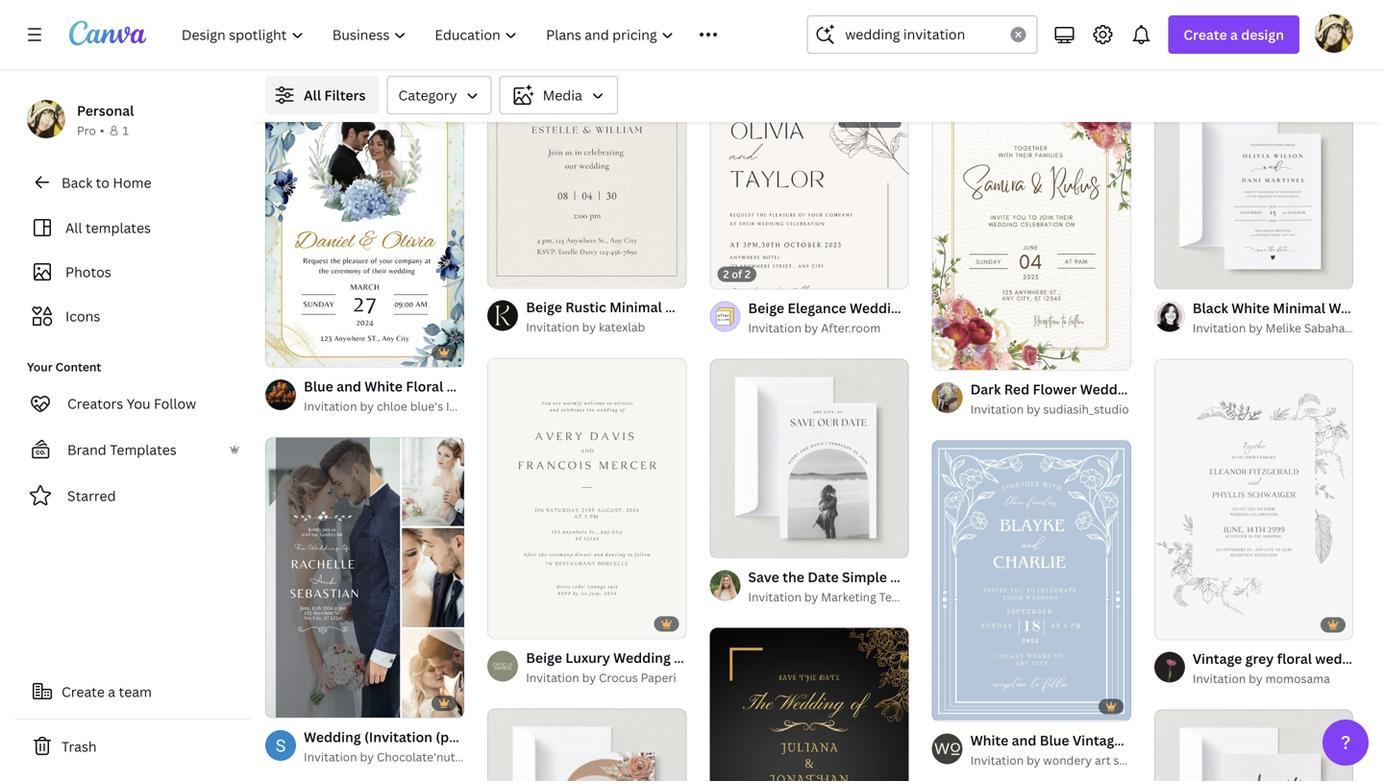 Task type: locate. For each thing, give the bounding box(es) containing it.
white up chloe
[[365, 378, 403, 396]]

black white minimal wedding invitation by melike sabahat ediz
[[1193, 299, 1385, 336]]

a inside create a design 'dropdown button'
[[1231, 25, 1238, 44]]

1 horizontal spatial 1
[[723, 535, 729, 549]]

templates down 'with'
[[879, 589, 937, 605]]

by down (invitation
[[360, 750, 374, 766]]

images
[[446, 399, 485, 415]]

green minimalist floral the wedding invitation - portrait image
[[932, 0, 1131, 19]]

of
[[1176, 266, 1187, 280], [732, 267, 743, 281], [732, 535, 742, 549]]

minimal
[[610, 298, 662, 316], [1273, 299, 1326, 317]]

alcohol
[[949, 29, 999, 48]]

templates inside save the date simple with photo invitation by marketing templates co.
[[879, 589, 937, 605]]

invitation by brightrhythmstudio link
[[748, 49, 931, 68]]

by inside invitation by vanillinegraph link
[[1249, 51, 1263, 66]]

floral
[[406, 378, 443, 396]]

beige elegance wedding invitation link
[[748, 297, 974, 319]]

white up melike at right top
[[1232, 299, 1270, 317]]

by down "luxury"
[[582, 670, 596, 686]]

beige left "luxury"
[[526, 649, 562, 667]]

invitation by vanillinegraph link
[[1193, 49, 1354, 68]]

of for beige elegance wedding invitation
[[732, 267, 743, 281]]

vintage
[[1193, 650, 1243, 668], [1073, 731, 1122, 750]]

1 horizontal spatial blue
[[1040, 731, 1070, 750]]

wedding inside beige luxury wedding invitation invitation by crocus paperi
[[614, 649, 671, 667]]

art
[[1095, 753, 1111, 768]]

1 of 2
[[723, 535, 751, 549]]

1 vertical spatial white
[[365, 378, 403, 396]]

by down design
[[1249, 51, 1263, 66]]

a left "team"
[[108, 683, 115, 701]]

follow
[[154, 395, 196, 413]]

0 vertical spatial vintage
[[1193, 650, 1243, 668]]

1 horizontal spatial white
[[971, 731, 1009, 750]]

by
[[805, 51, 819, 66], [1027, 51, 1041, 66], [1249, 51, 1263, 66], [582, 319, 596, 335], [805, 320, 819, 336], [1249, 320, 1263, 336], [360, 399, 374, 415], [1027, 402, 1041, 417], [805, 589, 819, 605], [582, 670, 596, 686], [1249, 671, 1263, 687], [360, 750, 374, 766], [1027, 753, 1041, 768]]

photo
[[922, 568, 962, 586]]

1 horizontal spatial create
[[1184, 25, 1228, 44]]

1 horizontal spatial black
[[1193, 299, 1229, 317]]

black down 4
[[1193, 299, 1229, 317]]

and for blue
[[337, 378, 361, 396]]

invitation by momosama link
[[1193, 670, 1354, 689]]

0 horizontal spatial 1
[[123, 123, 129, 138]]

0 vertical spatial blue
[[304, 378, 333, 396]]

by inside invitation by niloka studio link
[[1027, 51, 1041, 66]]

by inside beige rustic minimal wedding invitation invitation by katexlab
[[582, 319, 596, 335]]

2 for save
[[745, 535, 751, 549]]

blue up the invitation by chloe blue's images link
[[304, 378, 333, 396]]

1 vertical spatial all
[[65, 219, 82, 237]]

by inside white and blue vintage wedding invitation invitation by wondery art studio
[[1027, 753, 1041, 768]]

studio
[[1081, 51, 1118, 66], [458, 750, 495, 766]]

studio down (portrait))
[[458, 750, 495, 766]]

category
[[398, 86, 457, 104]]

dark red flower wedding invitation image
[[932, 90, 1131, 370]]

stephanie aranda image
[[1315, 14, 1354, 53]]

0 vertical spatial black
[[876, 29, 911, 48]]

a left design
[[1231, 25, 1238, 44]]

beige down 2 of 2
[[748, 299, 785, 317]]

beige inside beige luxury wedding invitation invitation by crocus paperi
[[526, 649, 562, 667]]

all filters
[[304, 86, 366, 104]]

1 vertical spatial 1
[[1168, 266, 1174, 280]]

all filters button
[[265, 76, 379, 114]]

0 vertical spatial create
[[1184, 25, 1228, 44]]

to
[[96, 174, 110, 192]]

invitation by katexlab link
[[526, 318, 687, 337]]

simple
[[842, 568, 887, 586]]

blue and white floral wedding invitation image
[[265, 87, 465, 367]]

2 horizontal spatial white
[[1232, 299, 1270, 317]]

by inside dark red flower wedding invitation invitation by sudiasih_studio
[[1027, 402, 1041, 417]]

2 vertical spatial 1
[[723, 535, 729, 549]]

create inside create a design 'dropdown button'
[[1184, 25, 1228, 44]]

wedding up after.room
[[850, 299, 907, 317]]

by down elegance
[[805, 320, 819, 336]]

beige inside beige elegance wedding invitation invitation by after.room
[[748, 299, 785, 317]]

and up "invitation by wondery art studio" link
[[1012, 731, 1037, 750]]

after.room
[[821, 320, 881, 336]]

wedding down the wedding invitation black gold alcohol ink 'image'
[[748, 29, 806, 48]]

save the date simple with photo image
[[710, 359, 909, 558]]

1 horizontal spatial vintage
[[1193, 650, 1243, 668]]

1 horizontal spatial and
[[1012, 731, 1037, 750]]

invitation
[[809, 29, 873, 48], [748, 51, 802, 66], [971, 51, 1024, 66], [1193, 51, 1246, 66], [726, 298, 790, 316], [910, 299, 974, 317], [526, 319, 580, 335], [748, 320, 802, 336], [1193, 320, 1246, 336], [507, 378, 571, 396], [1141, 380, 1205, 399], [304, 399, 357, 415], [971, 402, 1024, 417], [748, 589, 802, 605], [674, 649, 738, 667], [526, 670, 580, 686], [1193, 671, 1246, 687], [1186, 731, 1250, 750], [304, 750, 357, 766], [971, 753, 1024, 768]]

by left wondery
[[1027, 753, 1041, 768]]

sabahat
[[1305, 320, 1350, 336]]

and inside the blue and white floral wedding invitation invitation by chloe blue's images
[[337, 378, 361, 396]]

create inside create a team button
[[62, 683, 105, 701]]

invitation by crocus paperi link
[[526, 669, 687, 688]]

chocolate'nut
[[377, 750, 455, 766]]

by down the rustic
[[582, 319, 596, 335]]

by left melike at right top
[[1249, 320, 1263, 336]]

wedding invitation black gold alcohol ink invitation by brightrhythmstudio
[[748, 29, 1022, 66]]

photos link
[[27, 254, 238, 290]]

home
[[113, 174, 151, 192]]

top level navigation element
[[169, 15, 761, 54], [169, 15, 761, 54]]

wedding up sudiasih_studio
[[1080, 380, 1138, 399]]

templates
[[110, 441, 177, 459], [879, 589, 937, 605]]

wedding up paperi
[[614, 649, 671, 667]]

beige elegance wedding invitation image
[[710, 50, 909, 329]]

2 horizontal spatial 1
[[1168, 266, 1174, 280]]

•
[[100, 123, 104, 138]]

0 vertical spatial a
[[1231, 25, 1238, 44]]

studio right niloka
[[1081, 51, 1118, 66]]

None search field
[[807, 15, 1038, 54]]

trash link
[[15, 728, 250, 766]]

0 horizontal spatial black
[[876, 29, 911, 48]]

wedding
[[1316, 650, 1371, 668]]

luxury
[[566, 649, 610, 667]]

content
[[55, 359, 101, 375]]

vintage left grey
[[1193, 650, 1243, 668]]

minimal up katexlab
[[610, 298, 662, 316]]

all inside button
[[304, 86, 321, 104]]

1 vertical spatial black
[[1193, 299, 1229, 317]]

1 horizontal spatial studio
[[1081, 51, 1118, 66]]

black
[[876, 29, 911, 48], [1193, 299, 1229, 317]]

red
[[1005, 380, 1030, 399]]

wedding up studio
[[1126, 731, 1183, 750]]

white inside white and blue vintage wedding invitation invitation by wondery art studio
[[971, 731, 1009, 750]]

0 horizontal spatial all
[[65, 219, 82, 237]]

1 horizontal spatial templates
[[879, 589, 937, 605]]

invitation inside wedding (invitation (portrait)) invitation by chocolate'nut studio
[[304, 750, 357, 766]]

media
[[543, 86, 582, 104]]

invitation by melike sabahat ediz link
[[1193, 319, 1376, 338]]

by left chloe
[[360, 399, 374, 415]]

1 vertical spatial a
[[108, 683, 115, 701]]

by down the wedding invitation black gold alcohol ink 'image'
[[805, 51, 819, 66]]

all left filters
[[304, 86, 321, 104]]

minimal inside beige rustic minimal wedding invitation invitation by katexlab
[[610, 298, 662, 316]]

personal
[[77, 101, 134, 120]]

0 vertical spatial all
[[304, 86, 321, 104]]

blue up "invitation by wondery art studio" link
[[1040, 731, 1070, 750]]

beige
[[526, 298, 562, 316], [748, 299, 785, 317], [526, 649, 562, 667]]

of for save the date simple with photo
[[732, 535, 742, 549]]

wedding up invitation by katexlab link
[[665, 298, 723, 316]]

white up "invitation by wondery art studio" link
[[971, 731, 1009, 750]]

1 horizontal spatial minimal
[[1273, 299, 1326, 317]]

brand
[[67, 441, 107, 459]]

wedding up 'images'
[[447, 378, 504, 396]]

by down grey
[[1249, 671, 1263, 687]]

wedding (invitation (portrait)) link
[[304, 727, 501, 748]]

blue and white floral wedding invitation link
[[304, 376, 571, 397]]

by inside wedding invitation black gold alcohol ink invitation by brightrhythmstudio
[[805, 51, 819, 66]]

wedding left (invitation
[[304, 729, 361, 747]]

invitation by niloka studio link
[[971, 49, 1131, 68]]

studio
[[1114, 753, 1149, 768]]

1 vertical spatial vintage
[[1073, 731, 1122, 750]]

and
[[337, 378, 361, 396], [1012, 731, 1037, 750]]

by down the date
[[805, 589, 819, 605]]

1 horizontal spatial all
[[304, 86, 321, 104]]

ink
[[1002, 29, 1022, 48]]

sudiasih_studio
[[1044, 402, 1129, 417]]

wedding inside wedding invitation black gold alcohol ink invitation by brightrhythmstudio
[[748, 29, 806, 48]]

1
[[123, 123, 129, 138], [1168, 266, 1174, 280], [723, 535, 729, 549]]

create down 'cream and black simple minimalist elegant wedding invitation' image on the top right of the page
[[1184, 25, 1228, 44]]

beige left the rustic
[[526, 298, 562, 316]]

ediz
[[1353, 320, 1376, 336]]

rustic
[[566, 298, 606, 316]]

beige luxury wedding invitation image
[[488, 358, 687, 639]]

filters
[[324, 86, 366, 104]]

and inside white and blue vintage wedding invitation invitation by wondery art studio
[[1012, 731, 1037, 750]]

your content
[[27, 359, 101, 375]]

1 vertical spatial and
[[1012, 731, 1037, 750]]

photos
[[65, 263, 111, 281]]

create left "team"
[[62, 683, 105, 701]]

elegance
[[788, 299, 847, 317]]

a inside create a team button
[[108, 683, 115, 701]]

wedding up ediz
[[1329, 299, 1385, 317]]

wedding
[[748, 29, 806, 48], [665, 298, 723, 316], [850, 299, 907, 317], [1329, 299, 1385, 317], [447, 378, 504, 396], [1080, 380, 1138, 399], [614, 649, 671, 667], [304, 729, 361, 747], [1126, 731, 1183, 750]]

0 vertical spatial and
[[337, 378, 361, 396]]

minimal for white
[[1273, 299, 1326, 317]]

save
[[748, 568, 780, 586]]

0 horizontal spatial vintage
[[1073, 731, 1122, 750]]

create a design
[[1184, 25, 1285, 44]]

0 horizontal spatial templates
[[110, 441, 177, 459]]

1 of 4 link
[[1155, 90, 1354, 289]]

create for create a design
[[1184, 25, 1228, 44]]

beige inside beige rustic minimal wedding invitation invitation by katexlab
[[526, 298, 562, 316]]

wedding inside dark red flower wedding invitation invitation by sudiasih_studio
[[1080, 380, 1138, 399]]

all left templates
[[65, 219, 82, 237]]

templates down you
[[110, 441, 177, 459]]

beige for beige rustic minimal wedding invitation
[[526, 298, 562, 316]]

minimal up 'invitation by melike sabahat ediz' link
[[1273, 299, 1326, 317]]

by inside wedding (invitation (portrait)) invitation by chocolate'nut studio
[[360, 750, 374, 766]]

black up brightrhythmstudio
[[876, 29, 911, 48]]

gold and black elegant wedding invitation portrait image
[[710, 628, 909, 782]]

2 vertical spatial white
[[971, 731, 1009, 750]]

vintage up the art
[[1073, 731, 1122, 750]]

in
[[1374, 650, 1385, 668]]

minimal inside black white minimal wedding invitation by melike sabahat ediz
[[1273, 299, 1326, 317]]

0 vertical spatial templates
[[110, 441, 177, 459]]

0 horizontal spatial white
[[365, 378, 403, 396]]

and up the invitation by chloe blue's images link
[[337, 378, 361, 396]]

wedding invitation black gold alcohol ink image
[[710, 0, 909, 19]]

create for create a team
[[62, 683, 105, 701]]

create a design button
[[1169, 15, 1300, 54]]

1 for 1
[[123, 123, 129, 138]]

brightrhythmstudio
[[821, 51, 931, 66]]

wedding inside black white minimal wedding invitation by melike sabahat ediz
[[1329, 299, 1385, 317]]

1 vertical spatial studio
[[458, 750, 495, 766]]

1 horizontal spatial a
[[1231, 25, 1238, 44]]

1 vertical spatial create
[[62, 683, 105, 701]]

0 horizontal spatial a
[[108, 683, 115, 701]]

0 horizontal spatial studio
[[458, 750, 495, 766]]

0 horizontal spatial minimal
[[610, 298, 662, 316]]

0 horizontal spatial and
[[337, 378, 361, 396]]

icons link
[[27, 298, 238, 335]]

create
[[1184, 25, 1228, 44], [62, 683, 105, 701]]

by left niloka
[[1027, 51, 1041, 66]]

1 vertical spatial templates
[[879, 589, 937, 605]]

0 vertical spatial 1
[[123, 123, 129, 138]]

0 vertical spatial white
[[1232, 299, 1270, 317]]

pro •
[[77, 123, 104, 138]]

by inside beige elegance wedding invitation invitation by after.room
[[805, 320, 819, 336]]

by inside black white minimal wedding invitation by melike sabahat ediz
[[1249, 320, 1263, 336]]

by down red
[[1027, 402, 1041, 417]]

a
[[1231, 25, 1238, 44], [108, 683, 115, 701]]

0 horizontal spatial create
[[62, 683, 105, 701]]

back
[[62, 174, 93, 192]]

invitation by chocolate'nut studio link
[[304, 748, 495, 767]]

0 horizontal spatial blue
[[304, 378, 333, 396]]

1 vertical spatial blue
[[1040, 731, 1070, 750]]

4
[[1189, 266, 1196, 280]]

2 inside the 1 of 2 link
[[745, 535, 751, 549]]



Task type: describe. For each thing, give the bounding box(es) containing it.
black inside black white minimal wedding invitation by melike sabahat ediz
[[1193, 299, 1229, 317]]

wondery
[[1044, 753, 1092, 768]]

a for team
[[108, 683, 115, 701]]

wedding inside beige elegance wedding invitation invitation by after.room
[[850, 299, 907, 317]]

invitation inside vintage grey floral wedding in invitation by momosama
[[1193, 671, 1246, 687]]

momosama
[[1266, 671, 1331, 687]]

save the date simple with photo link
[[748, 567, 962, 588]]

wedding inside beige rustic minimal wedding invitation invitation by katexlab
[[665, 298, 723, 316]]

beige for beige luxury wedding invitation
[[526, 649, 562, 667]]

beige rustic minimal wedding invitation link
[[526, 296, 790, 318]]

invitation by wondery art studio link
[[971, 751, 1149, 770]]

vanillinegraph
[[1266, 51, 1348, 66]]

2 for beige
[[745, 267, 751, 281]]

2 of 2
[[723, 267, 751, 281]]

the
[[783, 568, 805, 586]]

invitation inside save the date simple with photo invitation by marketing templates co.
[[748, 589, 802, 605]]

black white minimal wedding invitation card image
[[1155, 90, 1354, 289]]

dark red flower wedding invitation link
[[971, 379, 1205, 400]]

creators you follow link
[[15, 385, 250, 423]]

your
[[27, 359, 53, 375]]

katexlab
[[599, 319, 645, 335]]

all templates link
[[27, 210, 238, 246]]

1 for 1 of 2
[[723, 535, 729, 549]]

beige for beige elegance wedding invitation
[[748, 299, 785, 317]]

crocus
[[599, 670, 638, 686]]

by inside vintage grey floral wedding in invitation by momosama
[[1249, 671, 1263, 687]]

marketing
[[821, 589, 877, 605]]

beige luxury wedding invitation link
[[526, 647, 738, 669]]

back to home
[[62, 174, 151, 192]]

invitation by niloka studio
[[971, 51, 1118, 66]]

white and blue vintage wedding invitation image
[[932, 441, 1131, 721]]

vintage inside vintage grey floral wedding in invitation by momosama
[[1193, 650, 1243, 668]]

1 for 1 of 4
[[1168, 266, 1174, 280]]

icons
[[65, 307, 100, 325]]

chloe
[[377, 399, 407, 415]]

0 vertical spatial studio
[[1081, 51, 1118, 66]]

studio inside wedding (invitation (portrait)) invitation by chocolate'nut studio
[[458, 750, 495, 766]]

invitation by vanillinegraph
[[1193, 51, 1348, 66]]

paperi
[[641, 670, 676, 686]]

creators you follow
[[67, 395, 196, 413]]

pro
[[77, 123, 96, 138]]

brand templates link
[[15, 431, 250, 469]]

flower
[[1033, 380, 1077, 399]]

beige elegance wedding invitation invitation by after.room
[[748, 299, 974, 336]]

beige rustic minimal wedding invitation image
[[488, 7, 687, 288]]

gold
[[915, 29, 946, 48]]

save the date simple with photo invitation by marketing templates co.
[[748, 568, 962, 605]]

media button
[[500, 76, 618, 114]]

minimal for rustic
[[610, 298, 662, 316]]

beige rustic minimal wedding invitation invitation by katexlab
[[526, 298, 790, 335]]

invitation inside black white minimal wedding invitation by melike sabahat ediz
[[1193, 320, 1246, 336]]

blue's
[[410, 399, 443, 415]]

dark
[[971, 380, 1001, 399]]

white inside the blue and white floral wedding invitation invitation by chloe blue's images
[[365, 378, 403, 396]]

creators
[[67, 395, 123, 413]]

dark red flower wedding invitation invitation by sudiasih_studio
[[971, 380, 1205, 417]]

starred
[[67, 487, 116, 505]]

by inside the blue and white floral wedding invitation invitation by chloe blue's images
[[360, 399, 374, 415]]

1 of 2 link
[[710, 359, 909, 558]]

team
[[119, 683, 152, 701]]

invitation by marketing templates co. link
[[748, 588, 958, 607]]

all for all templates
[[65, 219, 82, 237]]

black inside wedding invitation black gold alcohol ink invitation by brightrhythmstudio
[[876, 29, 911, 48]]

trash
[[62, 738, 97, 756]]

templates
[[86, 219, 151, 237]]

fall floral wedding invitation image
[[488, 709, 687, 782]]

Search search field
[[846, 16, 999, 53]]

white and blue vintage wedding invitation invitation by wondery art studio
[[971, 731, 1250, 768]]

create a team
[[62, 683, 152, 701]]

invitation by chloe blue's images link
[[304, 397, 485, 416]]

(portrait))
[[436, 729, 501, 747]]

wedding inside white and blue vintage wedding invitation invitation by wondery art studio
[[1126, 731, 1183, 750]]

floral
[[1278, 650, 1312, 668]]

white and blue vintage wedding invitation link
[[971, 730, 1250, 751]]

blue inside the blue and white floral wedding invitation invitation by chloe blue's images
[[304, 378, 333, 396]]

wedding (invitation (portrait)) image
[[265, 438, 465, 718]]

invitation by sudiasih_studio link
[[971, 400, 1131, 419]]

beige luxury wedding invitation invitation by crocus paperi
[[526, 649, 738, 686]]

(invitation
[[364, 729, 433, 747]]

vintage grey floral wedding in invitation by momosama
[[1193, 650, 1385, 687]]

by inside beige luxury wedding invitation invitation by crocus paperi
[[582, 670, 596, 686]]

1 of 4
[[1168, 266, 1196, 280]]

ivory black minimalist luxury wedding invitation image
[[1155, 710, 1354, 782]]

design
[[1242, 25, 1285, 44]]

invitation inside invitation by vanillinegraph link
[[1193, 51, 1246, 66]]

cream and black simple minimalist elegant wedding invitation image
[[1155, 0, 1354, 19]]

brand templates
[[67, 441, 177, 459]]

by inside save the date simple with photo invitation by marketing templates co.
[[805, 589, 819, 605]]

wedding inside the blue and white floral wedding invitation invitation by chloe blue's images
[[447, 378, 504, 396]]

black white minimal wedding link
[[1193, 297, 1385, 319]]

wedding (invitation (portrait)) invitation by chocolate'nut studio
[[304, 729, 501, 766]]

back to home link
[[15, 163, 250, 202]]

vintage grey floral wedding invitation image
[[1155, 359, 1354, 640]]

grey
[[1246, 650, 1274, 668]]

white inside black white minimal wedding invitation by melike sabahat ediz
[[1232, 299, 1270, 317]]

starred link
[[15, 477, 250, 515]]

invitation inside invitation by niloka studio link
[[971, 51, 1024, 66]]

invitation by after.room link
[[748, 319, 909, 338]]

category button
[[387, 76, 492, 114]]

all for all filters
[[304, 86, 321, 104]]

co.
[[940, 589, 958, 605]]

wedding invitation black gold alcohol ink link
[[748, 28, 1022, 49]]

a for design
[[1231, 25, 1238, 44]]

you
[[127, 395, 151, 413]]

wedding inside wedding (invitation (portrait)) invitation by chocolate'nut studio
[[304, 729, 361, 747]]

vintage inside white and blue vintage wedding invitation invitation by wondery art studio
[[1073, 731, 1122, 750]]

and for white
[[1012, 731, 1037, 750]]

melike
[[1266, 320, 1302, 336]]

with
[[891, 568, 919, 586]]

templates inside "link"
[[110, 441, 177, 459]]

blue inside white and blue vintage wedding invitation invitation by wondery art studio
[[1040, 731, 1070, 750]]



Task type: vqa. For each thing, say whether or not it's contained in the screenshot.
Manage cookies 'button'
no



